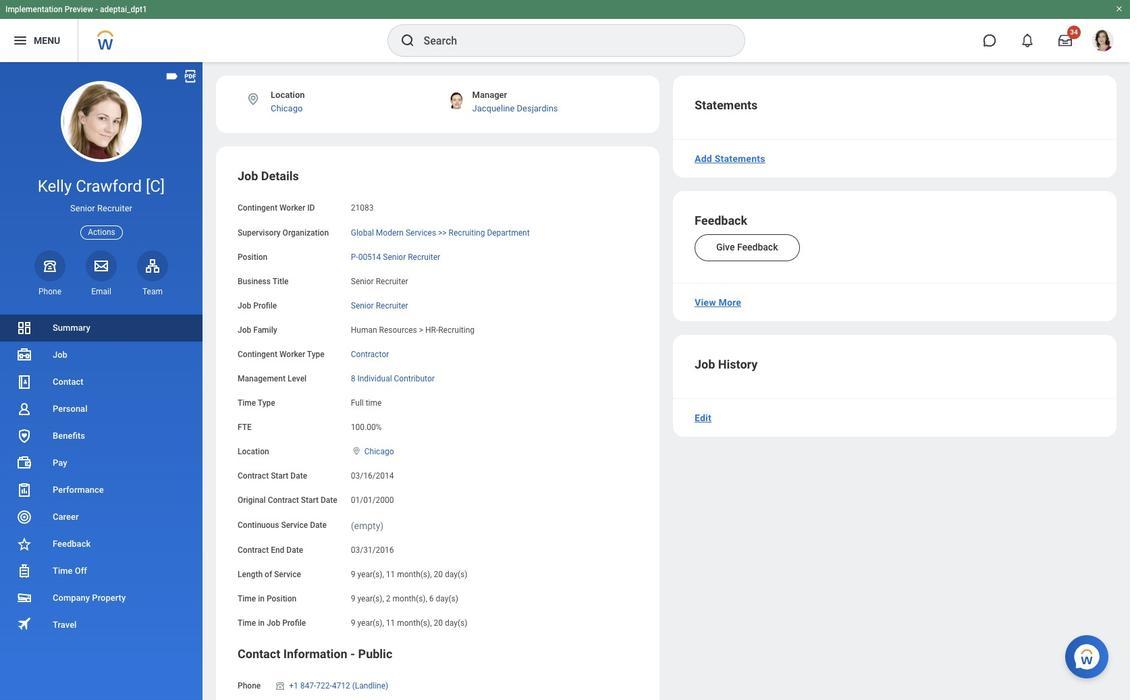 Task type: vqa. For each thing, say whether or not it's contained in the screenshot.
rightmost the items
no



Task type: locate. For each thing, give the bounding box(es) containing it.
contact down time in job profile
[[238, 647, 281, 661]]

profile down time in position
[[283, 619, 306, 629]]

time
[[366, 399, 382, 408]]

9 inside time in job profile element
[[351, 619, 356, 629]]

worker up the level on the left
[[280, 350, 306, 359]]

modern
[[376, 228, 404, 238]]

chicago right location image at top
[[271, 104, 303, 114]]

recruiting for hr-
[[439, 326, 475, 335]]

1 horizontal spatial phone
[[238, 681, 261, 691]]

(empty)
[[351, 521, 384, 531]]

day(s) inside 'length of service' element
[[445, 570, 468, 580]]

position
[[238, 252, 268, 262], [267, 595, 297, 604]]

-
[[95, 5, 98, 14], [351, 647, 355, 661]]

1 in from the top
[[258, 595, 265, 604]]

summary link
[[0, 315, 203, 342]]

in
[[258, 595, 265, 604], [258, 619, 265, 629]]

job down 'business' on the top of page
[[238, 301, 252, 311]]

0 vertical spatial phone
[[39, 287, 61, 296]]

8 individual contributor
[[351, 374, 435, 384]]

statements
[[695, 98, 758, 112], [715, 153, 766, 164]]

senior recruiter for the senior recruiter link
[[351, 301, 408, 311]]

senior down 00514
[[351, 277, 374, 286]]

1 vertical spatial 9 year(s), 11 month(s), 20 day(s)
[[351, 619, 468, 629]]

feedback up time off
[[53, 539, 91, 549]]

1 horizontal spatial type
[[307, 350, 325, 359]]

1 vertical spatial 20
[[434, 619, 443, 629]]

statements right "add" on the right top
[[715, 153, 766, 164]]

2 vertical spatial contract
[[238, 546, 269, 556]]

length of service
[[238, 570, 301, 580]]

location inside 'job details' group
[[238, 447, 269, 457]]

job left details
[[238, 169, 258, 183]]

1 vertical spatial day(s)
[[436, 595, 459, 604]]

0 horizontal spatial location
[[238, 447, 269, 457]]

1 vertical spatial in
[[258, 619, 265, 629]]

senior down kelly crawford [c]
[[70, 203, 95, 214]]

feedback right give at top right
[[738, 242, 779, 253]]

personal image
[[16, 401, 32, 418]]

personal
[[53, 404, 87, 414]]

2 20 from the top
[[434, 619, 443, 629]]

time in job profile element
[[351, 611, 468, 629]]

20 inside time in job profile element
[[434, 619, 443, 629]]

1 contingent from the top
[[238, 204, 278, 213]]

contact information - public group
[[238, 646, 638, 701]]

senior
[[70, 203, 95, 214], [383, 252, 406, 262], [351, 277, 374, 286], [351, 301, 374, 311]]

add
[[695, 153, 713, 164]]

jacqueline
[[473, 104, 515, 114]]

recruiting
[[449, 228, 485, 238], [439, 326, 475, 335]]

in down time in position
[[258, 619, 265, 629]]

start up continuous service date
[[301, 496, 319, 506]]

0 vertical spatial -
[[95, 5, 98, 14]]

9 year(s), 11 month(s), 20 day(s) for length of service
[[351, 570, 468, 580]]

day(s) for time in position
[[436, 595, 459, 604]]

full
[[351, 399, 364, 408]]

recruiting right >>
[[449, 228, 485, 238]]

company property link
[[0, 585, 203, 612]]

1 vertical spatial contact
[[238, 647, 281, 661]]

year(s), up public
[[358, 619, 384, 629]]

date
[[291, 472, 307, 481], [321, 496, 338, 506], [310, 521, 327, 530], [287, 546, 303, 556]]

chicago link right location image at top
[[271, 104, 303, 114]]

day(s) for time in job profile
[[445, 619, 468, 629]]

1 vertical spatial statements
[[715, 153, 766, 164]]

in for position
[[258, 595, 265, 604]]

recruiter up resources
[[376, 301, 408, 311]]

+1 847-722-4712 (landline) link
[[289, 679, 389, 691]]

9 left 2
[[351, 595, 356, 604]]

chicago inside location chicago
[[271, 104, 303, 114]]

9 year(s), 2 month(s), 6 day(s)
[[351, 595, 459, 604]]

position up time in job profile
[[267, 595, 297, 604]]

profile up family
[[254, 301, 277, 311]]

date for (empty)
[[310, 521, 327, 530]]

1 9 from the top
[[351, 570, 356, 580]]

1 vertical spatial recruiting
[[439, 326, 475, 335]]

supervisory organization
[[238, 228, 329, 238]]

1 11 from the top
[[386, 570, 395, 580]]

contingent for contingent worker type
[[238, 350, 278, 359]]

year(s), inside time in position element
[[358, 595, 384, 604]]

location right location image at top
[[271, 90, 305, 100]]

0 horizontal spatial contact
[[53, 377, 84, 387]]

0 vertical spatial position
[[238, 252, 268, 262]]

continuous
[[238, 521, 279, 530]]

phone button
[[34, 250, 66, 297]]

9 year(s), 11 month(s), 20 day(s)
[[351, 570, 468, 580], [351, 619, 468, 629]]

length of service element
[[351, 562, 468, 581]]

original
[[238, 496, 266, 506]]

job down summary
[[53, 350, 68, 360]]

contract start date element
[[351, 464, 394, 482]]

1 vertical spatial contingent
[[238, 350, 278, 359]]

1 vertical spatial -
[[351, 647, 355, 661]]

job left history
[[695, 357, 716, 372]]

close environment banner image
[[1116, 5, 1124, 13]]

0 horizontal spatial phone
[[39, 287, 61, 296]]

benefits image
[[16, 428, 32, 445]]

view
[[695, 297, 717, 308]]

contact up personal
[[53, 377, 84, 387]]

month(s), down 9 year(s), 2 month(s), 6 day(s)
[[397, 619, 432, 629]]

9 down 03/31/2016
[[351, 570, 356, 580]]

location for location chicago
[[271, 90, 305, 100]]

contact image
[[16, 374, 32, 391]]

1 horizontal spatial chicago
[[365, 447, 394, 457]]

senior inside navigation pane region
[[70, 203, 95, 214]]

time down 'length'
[[238, 595, 256, 604]]

recruiter down p-00514 senior recruiter
[[376, 277, 408, 286]]

recruiter down services
[[408, 252, 441, 262]]

1 vertical spatial phone
[[238, 681, 261, 691]]

contingent up supervisory
[[238, 204, 278, 213]]

day(s) up the contact information - public group
[[445, 619, 468, 629]]

career link
[[0, 504, 203, 531]]

1 vertical spatial service
[[274, 570, 301, 580]]

contact inside "list"
[[53, 377, 84, 387]]

2 11 from the top
[[386, 619, 395, 629]]

time inside time off link
[[53, 566, 73, 576]]

length
[[238, 570, 263, 580]]

2 9 from the top
[[351, 595, 356, 604]]

month(s), up time in position element
[[397, 570, 432, 580]]

1 horizontal spatial -
[[351, 647, 355, 661]]

view more
[[695, 297, 742, 308]]

9 for length of service
[[351, 570, 356, 580]]

adeptai_dpt1
[[100, 5, 147, 14]]

year(s), for time in position
[[358, 595, 384, 604]]

time off image
[[16, 563, 32, 580]]

1 horizontal spatial chicago link
[[365, 445, 394, 457]]

9 up contact information - public button
[[351, 619, 356, 629]]

11 inside time in job profile element
[[386, 619, 395, 629]]

year(s), left 2
[[358, 595, 384, 604]]

senior recruiter down kelly crawford [c]
[[70, 203, 132, 214]]

3 9 from the top
[[351, 619, 356, 629]]

contingent
[[238, 204, 278, 213], [238, 350, 278, 359]]

1 vertical spatial 9
[[351, 595, 356, 604]]

contractor
[[351, 350, 389, 359]]

full time element
[[351, 396, 382, 408]]

desjardins
[[517, 104, 558, 114]]

0 vertical spatial worker
[[280, 204, 306, 213]]

11 down 2
[[386, 619, 395, 629]]

original contract start date element
[[351, 488, 394, 506]]

senior recruiter down business title element
[[351, 301, 408, 311]]

day(s) for length of service
[[445, 570, 468, 580]]

9 inside 'length of service' element
[[351, 570, 356, 580]]

(landline)
[[353, 681, 389, 691]]

1 9 year(s), 11 month(s), 20 day(s) from the top
[[351, 570, 468, 580]]

year(s), inside time in job profile element
[[358, 619, 384, 629]]

contributor
[[394, 374, 435, 384]]

- left public
[[351, 647, 355, 661]]

justify image
[[12, 32, 28, 49]]

management
[[238, 374, 286, 384]]

9 inside time in position element
[[351, 595, 356, 604]]

0 vertical spatial 9
[[351, 570, 356, 580]]

9 for time in position
[[351, 595, 356, 604]]

0 vertical spatial month(s),
[[397, 570, 432, 580]]

recruiter
[[97, 203, 132, 214], [408, 252, 441, 262], [376, 277, 408, 286], [376, 301, 408, 311]]

position up 'business' on the top of page
[[238, 252, 268, 262]]

0 horizontal spatial chicago
[[271, 104, 303, 114]]

job image
[[16, 347, 32, 363]]

service right of at the left of the page
[[274, 570, 301, 580]]

service down original contract start date
[[281, 521, 308, 530]]

0 vertical spatial 11
[[386, 570, 395, 580]]

month(s), inside time in job profile element
[[397, 619, 432, 629]]

mail image
[[93, 258, 109, 274]]

contingent worker id element
[[351, 196, 374, 214]]

more
[[719, 297, 742, 308]]

time for time off
[[53, 566, 73, 576]]

20 for length of service
[[434, 570, 443, 580]]

day(s) inside time in position element
[[436, 595, 459, 604]]

day(s) up time in position element
[[445, 570, 468, 580]]

1 vertical spatial 11
[[386, 619, 395, 629]]

date up original contract start date
[[291, 472, 307, 481]]

20 down 6
[[434, 619, 443, 629]]

p-00514 senior recruiter
[[351, 252, 441, 262]]

month(s), up time in job profile element
[[393, 595, 428, 604]]

0 vertical spatial 9 year(s), 11 month(s), 20 day(s)
[[351, 570, 468, 580]]

2 vertical spatial 9
[[351, 619, 356, 629]]

9 year(s), 11 month(s), 20 day(s) down 9 year(s), 2 month(s), 6 day(s)
[[351, 619, 468, 629]]

recruiting inside job family element
[[439, 326, 475, 335]]

month(s), inside time in position element
[[393, 595, 428, 604]]

1 20 from the top
[[434, 570, 443, 580]]

in down the length of service
[[258, 595, 265, 604]]

1 vertical spatial location
[[238, 447, 269, 457]]

2 vertical spatial day(s)
[[445, 619, 468, 629]]

2 contingent from the top
[[238, 350, 278, 359]]

0 vertical spatial in
[[258, 595, 265, 604]]

- for adeptai_dpt1
[[95, 5, 98, 14]]

in for job
[[258, 619, 265, 629]]

services
[[406, 228, 437, 238]]

0 horizontal spatial profile
[[254, 301, 277, 311]]

year(s), for time in job profile
[[358, 619, 384, 629]]

20
[[434, 570, 443, 580], [434, 619, 443, 629]]

global modern services >> recruiting department
[[351, 228, 530, 238]]

722-
[[316, 681, 332, 691]]

day(s) right 6
[[436, 595, 459, 604]]

recruiting right >
[[439, 326, 475, 335]]

job down time in position
[[267, 619, 281, 629]]

give
[[717, 242, 735, 253]]

2 vertical spatial month(s),
[[397, 619, 432, 629]]

time down time in position
[[238, 619, 256, 629]]

20 up 6
[[434, 570, 443, 580]]

0 vertical spatial day(s)
[[445, 570, 468, 580]]

date right the end
[[287, 546, 303, 556]]

phone left phone icon
[[238, 681, 261, 691]]

Search Workday  search field
[[424, 26, 717, 55]]

2 worker from the top
[[280, 350, 306, 359]]

1 vertical spatial chicago
[[365, 447, 394, 457]]

time left off
[[53, 566, 73, 576]]

0 vertical spatial contract
[[238, 472, 269, 481]]

time up fte
[[238, 399, 256, 408]]

[c]
[[146, 177, 165, 196]]

1 vertical spatial type
[[258, 399, 275, 408]]

performance
[[53, 485, 104, 495]]

0 horizontal spatial -
[[95, 5, 98, 14]]

3 year(s), from the top
[[358, 619, 384, 629]]

2 vertical spatial feedback
[[53, 539, 91, 549]]

day(s) inside time in job profile element
[[445, 619, 468, 629]]

1 vertical spatial month(s),
[[393, 595, 428, 604]]

senior recruiter
[[70, 203, 132, 214], [351, 277, 408, 286], [351, 301, 408, 311]]

start up original contract start date
[[271, 472, 289, 481]]

statements up "add statements" button
[[695, 98, 758, 112]]

847-
[[301, 681, 316, 691]]

property
[[92, 593, 126, 603]]

0 vertical spatial year(s),
[[358, 570, 384, 580]]

continuous service date
[[238, 521, 327, 530]]

1 vertical spatial senior recruiter
[[351, 277, 408, 286]]

0 vertical spatial location
[[271, 90, 305, 100]]

phone inside popup button
[[39, 287, 61, 296]]

job details button
[[238, 169, 299, 183]]

2 vertical spatial year(s),
[[358, 619, 384, 629]]

contingent down job family
[[238, 350, 278, 359]]

feedback inside button
[[738, 242, 779, 253]]

date down original contract start date
[[310, 521, 327, 530]]

0 vertical spatial contact
[[53, 377, 84, 387]]

0 horizontal spatial type
[[258, 399, 275, 408]]

03/31/2016
[[351, 546, 394, 556]]

1 vertical spatial year(s),
[[358, 595, 384, 604]]

contract up continuous service date
[[268, 496, 299, 506]]

0 vertical spatial chicago
[[271, 104, 303, 114]]

job inside "list"
[[53, 350, 68, 360]]

job for job history
[[695, 357, 716, 372]]

0 vertical spatial 20
[[434, 570, 443, 580]]

1 horizontal spatial location
[[271, 90, 305, 100]]

contact information - public button
[[238, 647, 393, 661]]

contract up original
[[238, 472, 269, 481]]

view team image
[[145, 258, 161, 274]]

location down fte
[[238, 447, 269, 457]]

1 vertical spatial worker
[[280, 350, 306, 359]]

senior inside business title element
[[351, 277, 374, 286]]

time for time in position
[[238, 595, 256, 604]]

1 vertical spatial feedback
[[738, 242, 779, 253]]

feedback up give at top right
[[695, 213, 748, 228]]

worker left id
[[280, 204, 306, 213]]

0 vertical spatial start
[[271, 472, 289, 481]]

11 inside 'length of service' element
[[386, 570, 395, 580]]

kelly
[[38, 177, 72, 196]]

job family
[[238, 326, 277, 335]]

recruiting for >>
[[449, 228, 485, 238]]

phone down phone image
[[39, 287, 61, 296]]

job for job family
[[238, 326, 252, 335]]

give feedback
[[717, 242, 779, 253]]

phone inside the contact information - public group
[[238, 681, 261, 691]]

0 vertical spatial senior recruiter
[[70, 203, 132, 214]]

1 worker from the top
[[280, 204, 306, 213]]

0 vertical spatial contingent
[[238, 204, 278, 213]]

company property image
[[16, 590, 32, 607]]

recruiter down crawford
[[97, 203, 132, 214]]

view more button
[[690, 289, 747, 316]]

2 vertical spatial senior recruiter
[[351, 301, 408, 311]]

benefits link
[[0, 423, 203, 450]]

contact
[[53, 377, 84, 387], [238, 647, 281, 661]]

year(s), inside 'length of service' element
[[358, 570, 384, 580]]

time off
[[53, 566, 87, 576]]

chicago up contract start date element
[[365, 447, 394, 457]]

month(s), inside 'length of service' element
[[397, 570, 432, 580]]

2 9 year(s), 11 month(s), 20 day(s) from the top
[[351, 619, 468, 629]]

11
[[386, 570, 395, 580], [386, 619, 395, 629]]

- right preview on the left top
[[95, 5, 98, 14]]

senior down modern
[[383, 252, 406, 262]]

- inside group
[[351, 647, 355, 661]]

9
[[351, 570, 356, 580], [351, 595, 356, 604], [351, 619, 356, 629]]

contact inside group
[[238, 647, 281, 661]]

worker for type
[[280, 350, 306, 359]]

11 up 2
[[386, 570, 395, 580]]

1 year(s), from the top
[[358, 570, 384, 580]]

business
[[238, 277, 271, 286]]

pay
[[53, 458, 67, 468]]

location
[[271, 90, 305, 100], [238, 447, 269, 457]]

2 year(s), from the top
[[358, 595, 384, 604]]

list containing summary
[[0, 315, 203, 639]]

- inside 'menu' "banner"
[[95, 5, 98, 14]]

time in job profile
[[238, 619, 306, 629]]

0 horizontal spatial chicago link
[[271, 104, 303, 114]]

fte element
[[351, 415, 382, 433]]

contingent worker type
[[238, 350, 325, 359]]

year(s), down 03/31/2016
[[358, 570, 384, 580]]

supervisory
[[238, 228, 281, 238]]

contact link
[[0, 369, 203, 396]]

1 horizontal spatial contact
[[238, 647, 281, 661]]

phone image
[[274, 681, 287, 692]]

senior recruiter up the senior recruiter link
[[351, 277, 408, 286]]

2 in from the top
[[258, 619, 265, 629]]

contract left the end
[[238, 546, 269, 556]]

1 vertical spatial chicago link
[[365, 445, 394, 457]]

day(s)
[[445, 570, 468, 580], [436, 595, 459, 604], [445, 619, 468, 629]]

9 year(s), 11 month(s), 20 day(s) up time in position element
[[351, 570, 468, 580]]

location image
[[246, 92, 261, 107]]

1 vertical spatial profile
[[283, 619, 306, 629]]

20 inside 'length of service' element
[[434, 570, 443, 580]]

resources
[[379, 326, 417, 335]]

add statements button
[[690, 145, 771, 172]]

profile logan mcneil image
[[1093, 30, 1115, 54]]

senior up "human" at the top left
[[351, 301, 374, 311]]

contingent worker id
[[238, 204, 315, 213]]

0 vertical spatial recruiting
[[449, 228, 485, 238]]

job left family
[[238, 326, 252, 335]]

list
[[0, 315, 203, 639]]

chicago link right location icon
[[365, 445, 394, 457]]

location image
[[351, 447, 362, 456]]

1 vertical spatial start
[[301, 496, 319, 506]]

email button
[[86, 250, 117, 297]]

pay image
[[16, 455, 32, 472]]



Task type: describe. For each thing, give the bounding box(es) containing it.
tag image
[[165, 69, 180, 84]]

contract end date element
[[351, 538, 394, 556]]

00514
[[359, 252, 381, 262]]

pay link
[[0, 450, 203, 477]]

summary image
[[16, 320, 32, 336]]

kelly crawford [c]
[[38, 177, 165, 196]]

job profile
[[238, 301, 277, 311]]

senior inside p-00514 senior recruiter link
[[383, 252, 406, 262]]

date left '01/01/2000'
[[321, 496, 338, 506]]

0 vertical spatial feedback
[[695, 213, 748, 228]]

email
[[91, 287, 111, 296]]

benefits
[[53, 431, 85, 441]]

contingent for contingent worker id
[[238, 204, 278, 213]]

job history
[[695, 357, 758, 372]]

0 vertical spatial statements
[[695, 98, 758, 112]]

contract for start
[[238, 472, 269, 481]]

1 vertical spatial contract
[[268, 496, 299, 506]]

p-
[[351, 252, 359, 262]]

job details group
[[238, 169, 638, 630]]

21083
[[351, 204, 374, 213]]

job family element
[[351, 317, 475, 336]]

time in position element
[[351, 587, 459, 605]]

location chicago
[[271, 90, 305, 114]]

contact information - public
[[238, 647, 393, 661]]

id
[[308, 204, 315, 213]]

recruiter inside business title element
[[376, 277, 408, 286]]

0 vertical spatial profile
[[254, 301, 277, 311]]

month(s), for time in job profile
[[397, 619, 432, 629]]

off
[[75, 566, 87, 576]]

time in position
[[238, 595, 297, 604]]

give feedback button
[[695, 234, 800, 261]]

01/01/2000
[[351, 496, 394, 506]]

feedback image
[[16, 536, 32, 553]]

full time
[[351, 399, 382, 408]]

11 for length of service
[[386, 570, 395, 580]]

date for 03/16/2014
[[291, 472, 307, 481]]

original contract start date
[[238, 496, 338, 506]]

100.00%
[[351, 423, 382, 433]]

20 for time in job profile
[[434, 619, 443, 629]]

senior recruiter for business title element
[[351, 277, 408, 286]]

human
[[351, 326, 377, 335]]

contract start date
[[238, 472, 307, 481]]

performance link
[[0, 477, 203, 504]]

travel image
[[16, 616, 32, 633]]

phone image
[[41, 258, 59, 274]]

team link
[[137, 250, 168, 297]]

navigation pane region
[[0, 62, 203, 701]]

company property
[[53, 593, 126, 603]]

fte
[[238, 423, 252, 433]]

0 vertical spatial service
[[281, 521, 308, 530]]

edit
[[695, 413, 712, 424]]

1 vertical spatial position
[[267, 595, 297, 604]]

time for time type
[[238, 399, 256, 408]]

view printable version (pdf) image
[[183, 69, 198, 84]]

0 horizontal spatial start
[[271, 472, 289, 481]]

6
[[430, 595, 434, 604]]

senior recruiter link
[[351, 298, 408, 311]]

level
[[288, 374, 307, 384]]

year(s), for length of service
[[358, 570, 384, 580]]

individual
[[358, 374, 392, 384]]

personal link
[[0, 396, 203, 423]]

8
[[351, 374, 356, 384]]

phone kelly crawford [c] element
[[34, 286, 66, 297]]

business title element
[[351, 269, 408, 287]]

senior inside the senior recruiter link
[[351, 301, 374, 311]]

job for job details
[[238, 169, 258, 183]]

chicago inside 'job details' group
[[365, 447, 394, 457]]

1 horizontal spatial start
[[301, 496, 319, 506]]

contract for end
[[238, 546, 269, 556]]

summary
[[53, 323, 90, 333]]

information
[[284, 647, 348, 661]]

global
[[351, 228, 374, 238]]

senior recruiter inside navigation pane region
[[70, 203, 132, 214]]

team kelly crawford [c] element
[[137, 286, 168, 297]]

- for public
[[351, 647, 355, 661]]

business title
[[238, 277, 289, 286]]

time type
[[238, 399, 275, 408]]

travel
[[53, 620, 77, 630]]

contractor link
[[351, 347, 389, 359]]

inbox large image
[[1059, 34, 1073, 47]]

menu button
[[0, 19, 78, 62]]

search image
[[400, 32, 416, 49]]

contact for contact information - public
[[238, 647, 281, 661]]

job link
[[0, 342, 203, 369]]

notifications large image
[[1022, 34, 1035, 47]]

statements inside button
[[715, 153, 766, 164]]

p-00514 senior recruiter link
[[351, 250, 441, 262]]

jacqueline desjardins link
[[473, 104, 558, 114]]

1 horizontal spatial profile
[[283, 619, 306, 629]]

9 year(s), 11 month(s), 20 day(s) for time in job profile
[[351, 619, 468, 629]]

job for job profile
[[238, 301, 252, 311]]

+1 847-722-4712 (landline)
[[289, 681, 389, 691]]

contact for contact
[[53, 377, 84, 387]]

location for location
[[238, 447, 269, 457]]

team
[[143, 287, 163, 296]]

career image
[[16, 509, 32, 526]]

management level
[[238, 374, 307, 384]]

hr-
[[426, 326, 439, 335]]

0 vertical spatial type
[[307, 350, 325, 359]]

month(s), for length of service
[[397, 570, 432, 580]]

>>
[[439, 228, 447, 238]]

title
[[273, 277, 289, 286]]

9 for time in job profile
[[351, 619, 356, 629]]

0 vertical spatial chicago link
[[271, 104, 303, 114]]

>
[[419, 326, 424, 335]]

worker for id
[[280, 204, 306, 213]]

8 individual contributor link
[[351, 372, 435, 384]]

implementation preview -   adeptai_dpt1
[[5, 5, 147, 14]]

+1
[[289, 681, 299, 691]]

history
[[719, 357, 758, 372]]

34 button
[[1051, 26, 1082, 55]]

recruiter inside navigation pane region
[[97, 203, 132, 214]]

crawford
[[76, 177, 142, 196]]

job details
[[238, 169, 299, 183]]

edit button
[[690, 405, 718, 432]]

2
[[386, 595, 391, 604]]

11 for time in job profile
[[386, 619, 395, 629]]

manager
[[473, 90, 507, 100]]

manager jacqueline desjardins
[[473, 90, 558, 114]]

of
[[265, 570, 272, 580]]

family
[[254, 326, 277, 335]]

actions
[[88, 227, 115, 237]]

time for time in job profile
[[238, 619, 256, 629]]

job for job
[[53, 350, 68, 360]]

menu banner
[[0, 0, 1131, 62]]

human resources > hr-recruiting
[[351, 326, 475, 335]]

month(s), for time in position
[[393, 595, 428, 604]]

department
[[487, 228, 530, 238]]

date for 03/31/2016
[[287, 546, 303, 556]]

4712
[[332, 681, 351, 691]]

feedback inside "list"
[[53, 539, 91, 549]]

email kelly crawford [c] element
[[86, 286, 117, 297]]

performance image
[[16, 482, 32, 499]]

organization
[[283, 228, 329, 238]]



